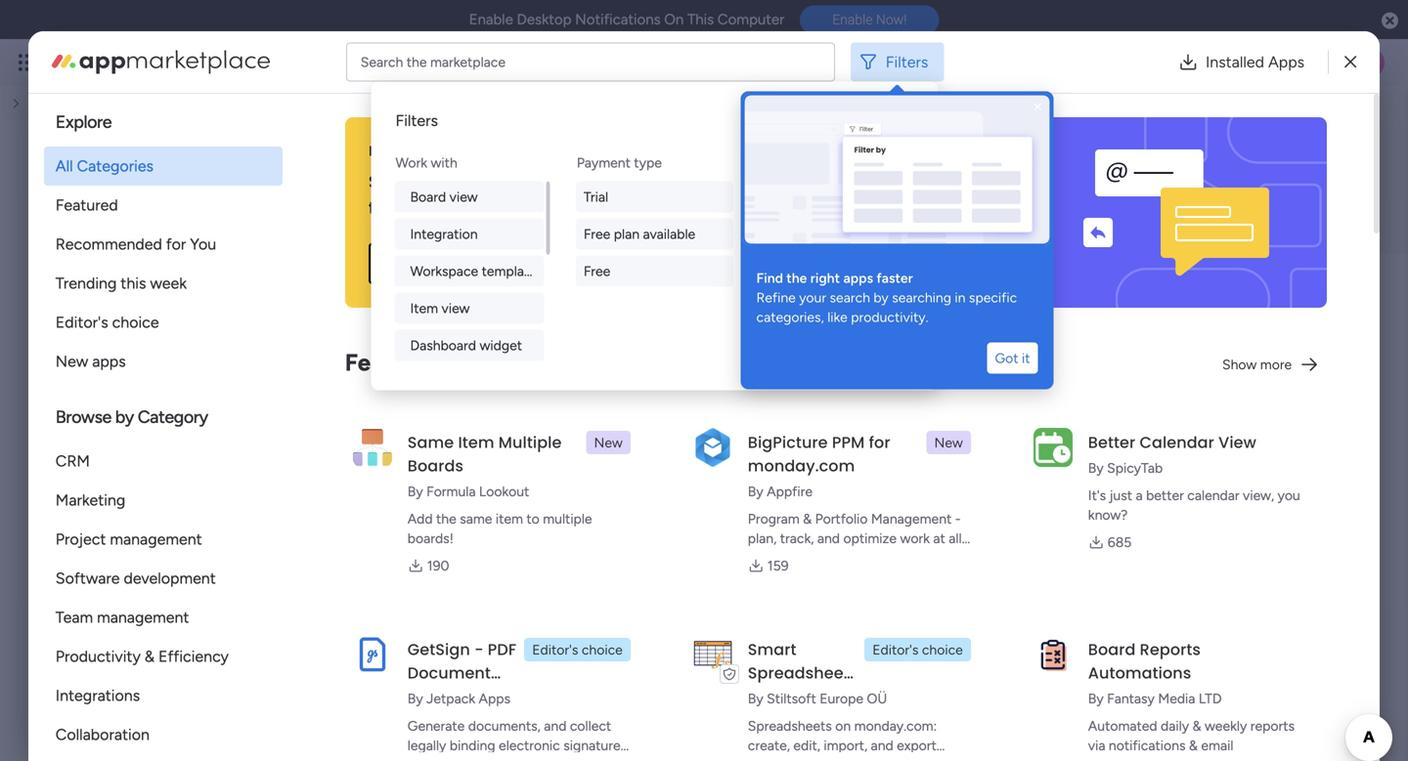 Task type: locate. For each thing, give the bounding box(es) containing it.
better calendar view by spicytab
[[1088, 432, 1256, 477]]

1 horizontal spatial and
[[817, 530, 840, 547]]

new for bigpicture
[[934, 435, 963, 451]]

widget
[[480, 337, 522, 354]]

editor's choice down trending this week
[[56, 313, 159, 332]]

on
[[664, 11, 684, 28]]

new up browse
[[56, 353, 88, 371]]

import & export
[[368, 143, 466, 159]]

1 horizontal spatial choice
[[582, 642, 623, 659]]

by
[[1088, 460, 1104, 477], [408, 484, 423, 500], [748, 484, 763, 500], [408, 691, 423, 707], [748, 691, 763, 707], [1088, 691, 1104, 707]]

plan
[[614, 226, 640, 243]]

0
[[223, 431, 234, 452]]

monday.com down bigpicture
[[748, 455, 855, 477]]

show more button
[[1215, 349, 1327, 380]]

0 horizontal spatial work
[[158, 51, 193, 73]]

1 horizontal spatial for
[[748, 686, 769, 708]]

2 enable from the left
[[832, 11, 873, 28]]

1 horizontal spatial filters
[[886, 53, 928, 71]]

monday.com up partner
[[765, 189, 844, 205]]

1 vertical spatial collaboration
[[56, 726, 150, 745]]

this left week
[[121, 274, 146, 293]]

levels
[[748, 550, 782, 567]]

1 horizontal spatial editor's choice
[[532, 642, 623, 659]]

clear all button
[[851, 105, 915, 136]]

0 horizontal spatial choice
[[112, 313, 159, 332]]

and up electronic
[[544, 718, 567, 735]]

search
[[361, 54, 403, 70]]

1 horizontal spatial your
[[799, 289, 826, 306]]

board view
[[410, 189, 478, 205]]

by left fantasy
[[1088, 691, 1104, 707]]

0 horizontal spatial all
[[894, 112, 907, 129]]

0 vertical spatial your
[[799, 289, 826, 306]]

editor's choice up oü
[[872, 642, 963, 659]]

explore apps down efficiently
[[893, 255, 977, 272]]

2 vertical spatial a
[[1136, 487, 1143, 504]]

enable left now! in the top right of the page
[[832, 11, 873, 28]]

by for generate documents, and collect legally binding electronic signatures effortlessly from your monday.c
[[408, 691, 423, 707]]

in inside store, secure, & transfer data in a snap
[[489, 196, 506, 221]]

by right browse
[[115, 407, 134, 428]]

view
[[1219, 432, 1256, 454]]

same item multiple boards
[[408, 432, 562, 477]]

2 horizontal spatial editor's choice
[[872, 642, 963, 659]]

board for reports
[[1088, 639, 1136, 661]]

1 horizontal spatial enable
[[832, 11, 873, 28]]

like inside spreadsheets on monday.com: create, edit, import, and export using excel-like features.
[[822, 757, 842, 762]]

0 vertical spatial for
[[166, 235, 186, 254]]

from
[[480, 757, 509, 762]]

dapulse close image
[[1382, 11, 1398, 31]]

item inside item view button
[[410, 300, 438, 317]]

0 vertical spatial by
[[874, 289, 889, 306]]

the up the boards!
[[436, 511, 456, 528]]

by for add the same item to multiple boards!
[[408, 484, 423, 500]]

apps up browse by category
[[92, 353, 126, 371]]

dashboard widget
[[410, 337, 522, 354]]

& left efficiency
[[145, 648, 155, 666]]

159
[[767, 558, 789, 574]]

all right at
[[949, 530, 962, 547]]

editor's up collect
[[532, 642, 578, 659]]

it's
[[1088, 487, 1106, 504]]

with
[[431, 155, 457, 171]]

1 horizontal spatial a
[[1030, 170, 1042, 195]]

notifications
[[1109, 738, 1186, 754]]

browse by category
[[56, 407, 208, 428]]

0 vertical spatial free
[[584, 226, 610, 243]]

your down electronic
[[512, 757, 540, 762]]

a right just
[[1136, 487, 1143, 504]]

desktop
[[517, 11, 572, 28]]

generate
[[408, 718, 465, 735]]

0 horizontal spatial item
[[410, 300, 438, 317]]

1 horizontal spatial collaboration
[[875, 143, 957, 159]]

0 vertical spatial a
[[1030, 170, 1042, 195]]

0 vertical spatial collaboration
[[875, 143, 957, 159]]

2 horizontal spatial new
[[934, 435, 963, 451]]

by inside the board reports automations by fantasy media ltd
[[1088, 691, 1104, 707]]

1 vertical spatial work
[[900, 530, 930, 547]]

1 horizontal spatial monday
[[773, 686, 841, 708]]

0 horizontal spatial featured
[[56, 196, 118, 215]]

this left workspace
[[315, 431, 344, 452]]

0 vertical spatial view
[[449, 189, 478, 205]]

2 horizontal spatial and
[[871, 738, 893, 754]]

0 vertical spatial the
[[407, 54, 427, 70]]

help image
[[1285, 53, 1304, 72]]

like down "import,"
[[822, 757, 842, 762]]

0 horizontal spatial you
[[148, 431, 177, 452]]

collaboration up 'get'
[[875, 143, 957, 159]]

a right 'data'
[[510, 196, 522, 221]]

1 horizontal spatial new
[[594, 435, 623, 451]]

0 vertical spatial all
[[894, 112, 907, 129]]

all right "clear"
[[894, 112, 907, 129]]

by up productivity.
[[874, 289, 889, 306]]

spreadsheets
[[748, 718, 832, 735]]

apps right search everything "icon"
[[1268, 53, 1305, 71]]

you
[[190, 235, 216, 254], [148, 431, 177, 452]]

and inside program & portfolio management - plan, track, and optimize work at all levels in any agile or hybrid framework
[[817, 530, 840, 547]]

0 horizontal spatial and
[[544, 718, 567, 735]]

for inside bigpicture ppm for monday.com
[[869, 432, 890, 454]]

1 vertical spatial a
[[510, 196, 522, 221]]

by inside find the right apps faster refine your search by searching in specific categories, like productivity.
[[874, 289, 889, 306]]

for right ppm
[[869, 432, 890, 454]]

1 vertical spatial you
[[148, 431, 177, 452]]

the inside find the right apps faster refine your search by searching in specific categories, like productivity.
[[786, 270, 807, 286]]

2 vertical spatial the
[[436, 511, 456, 528]]

item right same
[[458, 432, 494, 454]]

by formula lookout
[[408, 484, 529, 500]]

features.
[[846, 757, 899, 762]]

enable inside button
[[832, 11, 873, 28]]

for for smart spreadsheet for monday
[[748, 686, 769, 708]]

board reports automations by fantasy media ltd
[[1088, 639, 1222, 707]]

banner logo image for store, secure, & transfer data in a snap
[[543, 117, 797, 308]]

2 free from the top
[[584, 263, 610, 280]]

1 enable from the left
[[469, 11, 513, 28]]

search the marketplace
[[361, 54, 506, 70]]

boards!
[[408, 530, 454, 547]]

free down free plan available
[[584, 263, 610, 280]]

1 vertical spatial filters
[[396, 111, 438, 130]]

dapulse x slim image
[[1345, 50, 1356, 74]]

board up automations
[[1088, 639, 1136, 661]]

apps up search
[[843, 270, 873, 286]]

0 vertical spatial and
[[817, 530, 840, 547]]

0 horizontal spatial your
[[512, 757, 540, 762]]

like down search
[[827, 309, 848, 326]]

bigpicture ppm for monday.com
[[748, 432, 890, 477]]

apps
[[1268, 53, 1305, 71], [479, 691, 511, 707]]

the inside add the same item to multiple boards!
[[436, 511, 456, 528]]

in right 'data'
[[489, 196, 506, 221]]

editor's choice up collect
[[532, 642, 623, 659]]

see plans
[[342, 54, 401, 71]]

in left any
[[785, 550, 796, 567]]

your down right
[[799, 289, 826, 306]]

trial button
[[576, 181, 734, 213]]

a inside it's just a better calendar view, you know?
[[1136, 487, 1143, 504]]

1 vertical spatial management
[[110, 530, 202, 549]]

apps up documents,
[[479, 691, 511, 707]]

banner logo image for get organized as a team & execute efficiently
[[1049, 117, 1304, 308]]

0 horizontal spatial explore
[[56, 111, 112, 132]]

explore apps
[[386, 255, 470, 272], [893, 255, 977, 272]]

apps inside find the right apps faster refine your search by searching in specific categories, like productivity.
[[843, 270, 873, 286]]

1 free from the top
[[584, 226, 610, 243]]

integrations
[[56, 687, 140, 706]]

1 horizontal spatial featured
[[345, 349, 440, 377]]

efficiently
[[875, 222, 961, 247]]

app logo image for by formula lookout
[[353, 428, 392, 467]]

by up program
[[748, 484, 763, 500]]

find
[[756, 270, 783, 286]]

monday down spreadsheet
[[773, 686, 841, 708]]

1 vertical spatial all
[[949, 530, 962, 547]]

management for project management
[[110, 530, 202, 549]]

for for bigpicture ppm for monday.com
[[869, 432, 890, 454]]

app logo image for by fantasy media ltd
[[1033, 635, 1073, 674]]

0 vertical spatial like
[[827, 309, 848, 326]]

0 horizontal spatial explore apps
[[386, 255, 470, 272]]

enable up marketplace
[[469, 11, 513, 28]]

1 horizontal spatial board
[[1088, 639, 1136, 661]]

for
[[166, 235, 186, 254], [869, 432, 890, 454], [748, 686, 769, 708]]

right
[[810, 270, 840, 286]]

on
[[835, 718, 851, 735]]

free left plan
[[584, 226, 610, 243]]

0 vertical spatial featured
[[56, 196, 118, 215]]

0 vertical spatial apps
[[1268, 53, 1305, 71]]

close image
[[1030, 99, 1046, 115]]

smart
[[748, 639, 796, 661]]

by for program & portfolio management - plan, track, and optimize work at all levels in any agile or hybrid framework
[[748, 484, 763, 500]]

for inside smart spreadsheet for monday
[[748, 686, 769, 708]]

explore apps down "integration"
[[386, 255, 470, 272]]

the right find
[[786, 270, 807, 286]]

1 horizontal spatial this
[[315, 431, 344, 452]]

get organized as a team & execute efficiently
[[875, 170, 1042, 247]]

add the same item to multiple boards!
[[408, 511, 592, 547]]

1 horizontal spatial item
[[458, 432, 494, 454]]

export
[[425, 143, 466, 159]]

data
[[443, 196, 485, 221]]

type
[[634, 155, 662, 171]]

& up efficiently
[[927, 196, 941, 221]]

new right multiple
[[594, 435, 623, 451]]

and inside generate documents, and collect legally binding electronic signatures effortlessly from your monday.c
[[544, 718, 567, 735]]

select product image
[[18, 53, 37, 72]]

190
[[427, 558, 449, 574]]

1 vertical spatial monday.com
[[748, 455, 855, 477]]

work
[[396, 155, 427, 171]]

work inside program & portfolio management - plan, track, and optimize work at all levels in any agile or hybrid framework
[[900, 530, 930, 547]]

new up -
[[934, 435, 963, 451]]

2 vertical spatial and
[[871, 738, 893, 754]]

in
[[489, 196, 506, 221], [955, 289, 966, 306], [297, 431, 311, 452], [785, 550, 796, 567]]

& inside get organized as a team & execute efficiently
[[927, 196, 941, 221]]

1 horizontal spatial all
[[949, 530, 962, 547]]

by up generate
[[408, 691, 423, 707]]

categories,
[[756, 309, 824, 326]]

and up features.
[[871, 738, 893, 754]]

1 horizontal spatial banner logo image
[[1049, 117, 1304, 308]]

workforms
[[268, 261, 441, 304]]

item up dashboard
[[410, 300, 438, 317]]

choice up monday.com:
[[922, 642, 963, 659]]

1 horizontal spatial editor's
[[532, 642, 578, 659]]

same
[[460, 511, 492, 528]]

board for view
[[410, 189, 446, 205]]

editor's down "trending"
[[56, 313, 108, 332]]

help button
[[1242, 706, 1310, 738]]

0 vertical spatial filters
[[886, 53, 928, 71]]

the right "plans"
[[407, 54, 427, 70]]

choice up collect
[[582, 642, 623, 659]]

0 vertical spatial board
[[410, 189, 446, 205]]

0 horizontal spatial a
[[510, 196, 522, 221]]

by up it's
[[1088, 460, 1104, 477]]

board inside button
[[410, 189, 446, 205]]

2 horizontal spatial a
[[1136, 487, 1143, 504]]

multiple
[[498, 432, 562, 454]]

editor's up oü
[[872, 642, 919, 659]]

see
[[342, 54, 365, 71]]

0 horizontal spatial apps
[[479, 691, 511, 707]]

WorkForms field
[[263, 261, 1183, 304]]

editor's for by stiltsoft europe oü
[[872, 642, 919, 659]]

1 vertical spatial item
[[458, 432, 494, 454]]

& inside store, secure, & transfer data in a snap
[[491, 170, 505, 195]]

find the right apps faster heading
[[756, 268, 1038, 288]]

1 horizontal spatial apps
[[1268, 53, 1305, 71]]

0 horizontal spatial the
[[407, 54, 427, 70]]

choice
[[112, 313, 159, 332], [582, 642, 623, 659], [922, 642, 963, 659]]

& left email
[[1189, 738, 1198, 754]]

app logo image
[[353, 428, 392, 467], [693, 428, 732, 467], [1033, 428, 1073, 467], [353, 635, 392, 674], [693, 635, 732, 674], [1033, 635, 1073, 674]]

documents,
[[468, 718, 541, 735]]

0 vertical spatial you
[[190, 235, 216, 254]]

featured down all categories
[[56, 196, 118, 215]]

0 vertical spatial this
[[121, 274, 146, 293]]

1 vertical spatial monday
[[773, 686, 841, 708]]

and up agile
[[817, 530, 840, 547]]

2 vertical spatial for
[[748, 686, 769, 708]]

collaboration down integrations
[[56, 726, 150, 745]]

explore up all
[[56, 111, 112, 132]]

recommended
[[56, 235, 162, 254]]

by left stiltsoft
[[748, 691, 763, 707]]

apps up specific
[[945, 255, 977, 272]]

europe
[[820, 691, 864, 707]]

1 vertical spatial board
[[1088, 639, 1136, 661]]

snap
[[368, 222, 413, 247]]

1 vertical spatial featured
[[345, 349, 440, 377]]

trial
[[584, 189, 608, 205]]

banner logo image
[[543, 117, 797, 308], [1049, 117, 1304, 308]]

filters up import & export at the left
[[396, 111, 438, 130]]

search everything image
[[1242, 53, 1261, 72]]

choice down trending this week
[[112, 313, 159, 332]]

dashboard widget button
[[395, 330, 544, 361]]

0 vertical spatial item
[[410, 300, 438, 317]]

electronic
[[499, 738, 560, 754]]

item inside same item multiple boards
[[458, 432, 494, 454]]

work with
[[396, 155, 457, 171]]

filters down now! in the top right of the page
[[886, 53, 928, 71]]

apps marketplace image
[[52, 50, 270, 74]]

import,
[[824, 738, 867, 754]]

1 horizontal spatial work
[[900, 530, 930, 547]]

optimize
[[843, 530, 897, 547]]

0 horizontal spatial collaboration
[[56, 726, 150, 745]]

2 horizontal spatial editor's
[[872, 642, 919, 659]]

2 explore apps from the left
[[893, 255, 977, 272]]

a inside store, secure, & transfer data in a snap
[[510, 196, 522, 221]]

1 vertical spatial like
[[822, 757, 842, 762]]

2 horizontal spatial for
[[869, 432, 890, 454]]

1 vertical spatial free
[[584, 263, 610, 280]]

got it button
[[987, 343, 1038, 374]]

store,
[[368, 170, 418, 195]]

0 horizontal spatial monday
[[87, 51, 154, 73]]

for up spreadsheets
[[748, 686, 769, 708]]

0 horizontal spatial enable
[[469, 11, 513, 28]]

workspace
[[410, 263, 478, 280]]

choice for by stiltsoft europe oü
[[922, 642, 963, 659]]

& right daily
[[1193, 718, 1201, 735]]

boards
[[408, 455, 464, 477]]

organized
[[911, 170, 1000, 195]]

1 horizontal spatial explore apps
[[893, 255, 977, 272]]

0 vertical spatial management
[[197, 51, 304, 73]]

by for spreadsheets on monday.com: create, edit, import, and export using excel-like features.
[[748, 691, 763, 707]]

free
[[584, 226, 610, 243], [584, 263, 610, 280]]

1 vertical spatial apps
[[479, 691, 511, 707]]

monday right select product "image"
[[87, 51, 154, 73]]

2 vertical spatial management
[[97, 609, 189, 627]]

board inside the board reports automations by fantasy media ltd
[[1088, 639, 1136, 661]]

ltd
[[1199, 691, 1222, 707]]

1 horizontal spatial by
[[874, 289, 889, 306]]

view for board view
[[449, 189, 478, 205]]

0 horizontal spatial editor's
[[56, 313, 108, 332]]

2 horizontal spatial explore
[[893, 255, 942, 272]]

partner button
[[757, 219, 915, 250]]

2 horizontal spatial the
[[786, 270, 807, 286]]

2 banner logo image from the left
[[1049, 117, 1304, 308]]

& up the track,
[[803, 511, 812, 528]]

featured down item view
[[345, 349, 440, 377]]

1 banner logo image from the left
[[543, 117, 797, 308]]

by up the add
[[408, 484, 423, 500]]

& right secure,
[[491, 170, 505, 195]]

development
[[124, 570, 216, 588]]

editor's
[[56, 313, 108, 332], [532, 642, 578, 659], [872, 642, 919, 659]]

in left specific
[[955, 289, 966, 306]]

work
[[158, 51, 193, 73], [900, 530, 930, 547]]

new for same
[[594, 435, 623, 451]]

0 horizontal spatial banner logo image
[[543, 117, 797, 308]]

all
[[56, 157, 73, 176]]

2 horizontal spatial choice
[[922, 642, 963, 659]]

a right as
[[1030, 170, 1042, 195]]

crm
[[56, 452, 90, 471]]

in right boards at left
[[297, 431, 311, 452]]

for up week
[[166, 235, 186, 254]]

0 horizontal spatial new
[[56, 353, 88, 371]]

board down work with
[[410, 189, 446, 205]]

explore down snap
[[386, 255, 435, 272]]

payment type
[[577, 155, 662, 171]]

1 vertical spatial view
[[442, 300, 470, 317]]

explore down efficiently
[[893, 255, 942, 272]]



Task type: describe. For each thing, give the bounding box(es) containing it.
enable now! button
[[800, 5, 939, 34]]

help
[[1259, 712, 1294, 732]]

reports
[[1250, 718, 1295, 735]]

week
[[150, 274, 187, 293]]

know?
[[1088, 507, 1128, 524]]

your inside find the right apps faster refine your search by searching in specific categories, like productivity.
[[799, 289, 826, 306]]

choice for by jetpack apps
[[582, 642, 623, 659]]

same
[[408, 432, 454, 454]]

monday inside smart spreadsheet for monday
[[773, 686, 841, 708]]

filters inside dropdown button
[[886, 53, 928, 71]]

find the right apps faster refine your search by searching in specific categories, like productivity.
[[756, 270, 1021, 326]]

add
[[408, 511, 433, 528]]

monday work management
[[87, 51, 304, 73]]

permissions
[[363, 376, 446, 395]]

this
[[687, 11, 714, 28]]

monday.com inside bigpicture ppm for monday.com
[[748, 455, 855, 477]]

search
[[830, 289, 870, 306]]

free for free plan available
[[584, 226, 610, 243]]

clear
[[859, 112, 891, 129]]

reports
[[1140, 639, 1201, 661]]

workspace image
[[141, 215, 239, 312]]

calendar
[[1187, 487, 1240, 504]]

program
[[748, 511, 800, 528]]

app logo image for by appfire
[[693, 428, 732, 467]]

monday.com:
[[854, 718, 937, 735]]

0 horizontal spatial for
[[166, 235, 186, 254]]

and inside spreadsheets on monday.com: create, edit, import, and export using excel-like features.
[[871, 738, 893, 754]]

installed apps
[[1206, 53, 1305, 71]]

all inside button
[[894, 112, 907, 129]]

trending
[[56, 274, 117, 293]]

automated
[[1088, 718, 1157, 735]]

workspace template button
[[395, 256, 544, 287]]

integration
[[410, 226, 478, 243]]

partner
[[765, 226, 809, 243]]

the for search
[[407, 54, 427, 70]]

plans
[[369, 54, 401, 71]]

1 horizontal spatial you
[[190, 235, 216, 254]]

productivity
[[56, 648, 141, 666]]

payment
[[577, 155, 631, 171]]

faster
[[877, 270, 913, 286]]

now!
[[876, 11, 907, 28]]

portfolio
[[815, 511, 868, 528]]

free button
[[576, 256, 734, 287]]

enable for enable now!
[[832, 11, 873, 28]]

the for add
[[436, 511, 456, 528]]

notifications
[[575, 11, 661, 28]]

apps inside button
[[1268, 53, 1305, 71]]

software development
[[56, 570, 216, 588]]

by appfire
[[748, 484, 813, 500]]

using
[[748, 757, 781, 762]]

by jetpack apps
[[408, 691, 511, 707]]

0 horizontal spatial filters
[[396, 111, 438, 130]]

appfire
[[767, 484, 813, 500]]

your inside generate documents, and collect legally binding electronic signatures effortlessly from your monday.c
[[512, 757, 540, 762]]

0 vertical spatial work
[[158, 51, 193, 73]]

productivity & efficiency
[[56, 648, 229, 666]]

category
[[138, 407, 208, 428]]

apps down "integration"
[[439, 255, 470, 272]]

all inside program & portfolio management - plan, track, and optimize work at all levels in any agile or hybrid framework
[[949, 530, 962, 547]]

1 vertical spatial by
[[115, 407, 134, 428]]

smart spreadsheet for monday
[[748, 639, 850, 708]]

team
[[56, 609, 93, 627]]

calendar
[[1140, 432, 1214, 454]]

& left export
[[413, 143, 422, 159]]

by inside better calendar view by spicytab
[[1088, 460, 1104, 477]]

binding
[[450, 738, 495, 754]]

edit,
[[793, 738, 820, 754]]

like inside find the right apps faster refine your search by searching in specific categories, like productivity.
[[827, 309, 848, 326]]

management
[[871, 511, 952, 528]]

automated daily & weekly reports via notifications & email
[[1088, 718, 1295, 754]]

editor's choice for by stiltsoft europe oü
[[872, 642, 963, 659]]

it
[[1022, 350, 1030, 367]]

computer
[[718, 11, 784, 28]]

better
[[1088, 432, 1136, 454]]

searching
[[892, 289, 951, 306]]

it's just a better calendar view, you know?
[[1088, 487, 1300, 524]]

media
[[1158, 691, 1195, 707]]

any
[[800, 550, 821, 567]]

management for team management
[[97, 609, 189, 627]]

available
[[643, 226, 695, 243]]

agile
[[825, 550, 853, 567]]

app logo image for by jetpack apps
[[353, 635, 392, 674]]

or
[[857, 550, 869, 567]]

a inside get organized as a team & execute efficiently
[[1030, 170, 1042, 195]]

you have 0 boards in this workspace
[[148, 431, 433, 452]]

integration button
[[395, 219, 544, 250]]

to
[[526, 511, 540, 528]]

app logo image for by spicytab
[[1033, 428, 1073, 467]]

installed apps button
[[1163, 43, 1320, 82]]

0 vertical spatial monday
[[87, 51, 154, 73]]

item view button
[[395, 293, 544, 324]]

the for find
[[786, 270, 807, 286]]

generate documents, and collect legally binding electronic signatures effortlessly from your monday.c
[[408, 718, 627, 762]]

1 horizontal spatial explore
[[386, 255, 435, 272]]

team
[[875, 196, 923, 221]]

store, secure, & transfer data in a snap
[[368, 170, 522, 247]]

hybrid
[[873, 550, 911, 567]]

categories
[[77, 157, 154, 176]]

0 horizontal spatial editor's choice
[[56, 313, 159, 332]]

import
[[368, 143, 410, 159]]

marketing
[[56, 491, 125, 510]]

1 explore apps from the left
[[386, 255, 470, 272]]

free for free
[[584, 263, 610, 280]]

editor's choice for by jetpack apps
[[532, 642, 623, 659]]

free plan available button
[[576, 219, 734, 250]]

editor's for by jetpack apps
[[532, 642, 578, 659]]

view for item view
[[442, 300, 470, 317]]

1 vertical spatial this
[[315, 431, 344, 452]]

in inside find the right apps faster refine your search by searching in specific categories, like productivity.
[[955, 289, 966, 306]]

effortlessly
[[408, 757, 476, 762]]

monday.com inside button
[[765, 189, 844, 205]]

create,
[[748, 738, 790, 754]]

better
[[1146, 487, 1184, 504]]

jetpack
[[427, 691, 475, 707]]

apps image
[[1194, 53, 1214, 72]]

trending this week
[[56, 274, 187, 293]]

email
[[1201, 738, 1233, 754]]

program & portfolio management - plan, track, and optimize work at all levels in any agile or hybrid framework
[[748, 511, 962, 586]]

view,
[[1243, 487, 1274, 504]]

via
[[1088, 738, 1105, 754]]

installed
[[1206, 53, 1264, 71]]

in inside program & portfolio management - plan, track, and optimize work at all levels in any agile or hybrid framework
[[785, 550, 796, 567]]

you
[[1278, 487, 1300, 504]]

apple lee image
[[1353, 47, 1385, 78]]

& inside program & portfolio management - plan, track, and optimize work at all levels in any agile or hybrid framework
[[803, 511, 812, 528]]

0 horizontal spatial this
[[121, 274, 146, 293]]

filters button
[[851, 43, 944, 82]]

enable for enable desktop notifications on this computer
[[469, 11, 513, 28]]

legally
[[408, 738, 446, 754]]

lookout
[[479, 484, 529, 500]]



Task type: vqa. For each thing, say whether or not it's contained in the screenshot.
next
no



